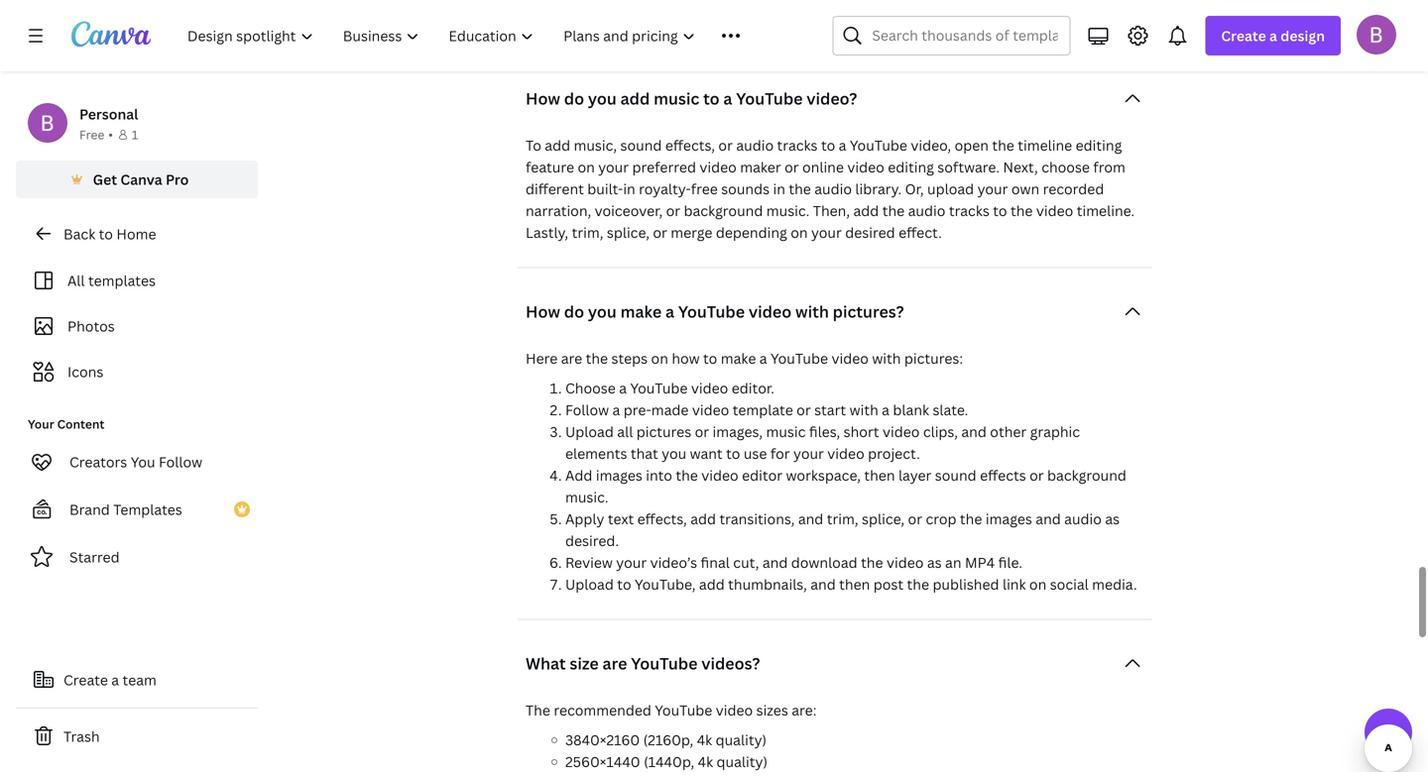 Task type: locate. For each thing, give the bounding box(es) containing it.
0 vertical spatial with
[[795, 301, 829, 323]]

back to home link
[[16, 214, 258, 254]]

0 vertical spatial follow
[[565, 401, 609, 420]]

1 vertical spatial do
[[564, 301, 584, 323]]

bob builder image
[[1357, 15, 1397, 54]]

the right crop
[[960, 510, 982, 529]]

sound inside to add music, sound effects, or audio tracks to a youtube video, open the timeline editing feature on your preferred video maker or online video editing software. next, choose from different built-in royalty-free sounds in the audio library. or, upload your own recorded narration, voiceover, or background music. then, add the audio tracks to the video timeline. lastly, trim, splice, or merge depending on your desired effect.
[[620, 136, 662, 155]]

follow
[[565, 401, 609, 420], [159, 453, 202, 472]]

2 do from the top
[[564, 301, 584, 323]]

elements
[[565, 445, 627, 463]]

do for add
[[564, 88, 584, 109]]

2 upload from the top
[[565, 575, 614, 594]]

0 vertical spatial background
[[684, 202, 763, 220]]

0 vertical spatial upload
[[565, 423, 614, 442]]

to inside back to home link
[[99, 225, 113, 244]]

splice, for then
[[862, 510, 905, 529]]

upload down review
[[565, 575, 614, 594]]

feature
[[526, 158, 574, 177]]

an
[[945, 554, 962, 572]]

1 horizontal spatial sound
[[935, 466, 977, 485]]

then down 'project.'
[[864, 466, 895, 485]]

1 vertical spatial create
[[63, 671, 108, 690]]

merge
[[671, 223, 713, 242]]

apply
[[565, 510, 604, 529]]

0 horizontal spatial as
[[927, 554, 942, 572]]

want
[[690, 445, 723, 463]]

creators you follow link
[[16, 442, 258, 482]]

None search field
[[833, 16, 1071, 56]]

review
[[565, 554, 613, 572]]

sound inside choose a youtube video editor. follow a pre-made video template or start with a blank slate. upload all pictures or images, music files, short video clips, and other graphic elements that you want to use for your video project. add images into the video editor workspace, then layer sound effects or background music. apply text effects, add transitions, and trim, splice, or crop the images and audio as desired. review your video's final cut, and download the video as an mp4 file. upload to youtube, add thumbnails, and then post the published link on social media.
[[935, 466, 977, 485]]

music. up depending
[[766, 202, 810, 220]]

1 horizontal spatial are
[[603, 653, 627, 675]]

then left the post
[[839, 575, 870, 594]]

all
[[617, 423, 633, 442]]

sound up preferred
[[620, 136, 662, 155]]

a inside to add music, sound effects, or audio tracks to a youtube video, open the timeline editing feature on your preferred video maker or online video editing software. next, choose from different built-in royalty-free sounds in the audio library. or, upload your own recorded narration, voiceover, or background music. then, add the audio tracks to the video timeline. lastly, trim, splice, or merge depending on your desired effect.
[[839, 136, 847, 155]]

youtube up the recommended youtube video sizes are:
[[631, 653, 698, 675]]

tracks down the upload
[[949, 202, 990, 220]]

0 vertical spatial 4k
[[697, 731, 712, 750]]

1 vertical spatial you
[[588, 301, 617, 323]]

0 vertical spatial how
[[526, 88, 560, 109]]

1 horizontal spatial splice,
[[862, 510, 905, 529]]

editing up the or,
[[888, 158, 934, 177]]

0 vertical spatial create
[[1221, 26, 1266, 45]]

to add music, sound effects, or audio tracks to a youtube video, open the timeline editing feature on your preferred video maker or online video editing software. next, choose from different built-in royalty-free sounds in the audio library. or, upload your own recorded narration, voiceover, or background music. then, add the audio tracks to the video timeline. lastly, trim, splice, or merge depending on your desired effect.
[[526, 136, 1135, 242]]

clips,
[[923, 423, 958, 442]]

0 horizontal spatial music
[[654, 88, 700, 109]]

a left the team
[[111, 671, 119, 690]]

0 horizontal spatial make
[[621, 301, 662, 323]]

and down download
[[811, 575, 836, 594]]

create inside button
[[63, 671, 108, 690]]

trim, inside to add music, sound effects, or audio tracks to a youtube video, open the timeline editing feature on your preferred video maker or online video editing software. next, choose from different built-in royalty-free sounds in the audio library. or, upload your own recorded narration, voiceover, or background music. then, add the audio tracks to the video timeline. lastly, trim, splice, or merge depending on your desired effect.
[[572, 223, 603, 242]]

on
[[578, 158, 595, 177], [791, 223, 808, 242], [651, 349, 668, 368], [1029, 575, 1047, 594]]

create inside dropdown button
[[1221, 26, 1266, 45]]

1 horizontal spatial in
[[773, 180, 785, 199]]

the
[[526, 701, 550, 720]]

free
[[79, 126, 104, 143]]

video down recorded
[[1036, 202, 1073, 220]]

do up music, at the top of the page
[[564, 88, 584, 109]]

1 horizontal spatial as
[[1105, 510, 1120, 529]]

or down royalty- at the left
[[666, 202, 680, 220]]

images
[[596, 466, 643, 485], [986, 510, 1032, 529]]

4k right (2160p,
[[697, 731, 712, 750]]

photos
[[67, 317, 115, 336]]

your content
[[28, 416, 104, 432]]

with left pictures?
[[795, 301, 829, 323]]

0 vertical spatial do
[[564, 88, 584, 109]]

1 horizontal spatial follow
[[565, 401, 609, 420]]

to down next, on the right of the page
[[993, 202, 1007, 220]]

sounds
[[721, 180, 770, 199]]

as left "an"
[[927, 554, 942, 572]]

the right into
[[676, 466, 698, 485]]

background inside to add music, sound effects, or audio tracks to a youtube video, open the timeline editing feature on your preferred video maker or online video editing software. next, choose from different built-in royalty-free sounds in the audio library. or, upload your own recorded narration, voiceover, or background music. then, add the audio tracks to the video timeline. lastly, trim, splice, or merge depending on your desired effect.
[[684, 202, 763, 220]]

brand
[[69, 500, 110, 519]]

social
[[1050, 575, 1089, 594]]

software.
[[938, 158, 1000, 177]]

or
[[719, 136, 733, 155], [785, 158, 799, 177], [666, 202, 680, 220], [653, 223, 667, 242], [797, 401, 811, 420], [695, 423, 709, 442], [1030, 466, 1044, 485], [908, 510, 922, 529]]

next,
[[1003, 158, 1038, 177]]

you for add
[[588, 88, 617, 109]]

follow down choose
[[565, 401, 609, 420]]

1 horizontal spatial images
[[986, 510, 1032, 529]]

1 do from the top
[[564, 88, 584, 109]]

splice, inside to add music, sound effects, or audio tracks to a youtube video, open the timeline editing feature on your preferred video maker or online video editing software. next, choose from different built-in royalty-free sounds in the audio library. or, upload your own recorded narration, voiceover, or background music. then, add the audio tracks to the video timeline. lastly, trim, splice, or merge depending on your desired effect.
[[607, 223, 650, 242]]

music inside dropdown button
[[654, 88, 700, 109]]

0 vertical spatial then
[[864, 466, 895, 485]]

are right here
[[561, 349, 582, 368]]

upload up elements
[[565, 423, 614, 442]]

create left the team
[[63, 671, 108, 690]]

create left design
[[1221, 26, 1266, 45]]

template
[[733, 401, 793, 420]]

0 horizontal spatial sound
[[620, 136, 662, 155]]

1 how from the top
[[526, 88, 560, 109]]

trim, inside choose a youtube video editor. follow a pre-made video template or start with a blank slate. upload all pictures or images, music files, short video clips, and other graphic elements that you want to use for your video project. add images into the video editor workspace, then layer sound effects or background music. apply text effects, add transitions, and trim, splice, or crop the images and audio as desired. review your video's final cut, and download the video as an mp4 file. upload to youtube, add thumbnails, and then post the published link on social media.
[[827, 510, 859, 529]]

top level navigation element
[[175, 16, 785, 56], [175, 16, 785, 56]]

add up desired
[[853, 202, 879, 220]]

music.
[[766, 202, 810, 220], [565, 488, 609, 507]]

all
[[67, 271, 85, 290]]

music. inside to add music, sound effects, or audio tracks to a youtube video, open the timeline editing feature on your preferred video maker or online video editing software. next, choose from different built-in royalty-free sounds in the audio library. or, upload your own recorded narration, voiceover, or background music. then, add the audio tracks to the video timeline. lastly, trim, splice, or merge depending on your desired effect.
[[766, 202, 810, 220]]

how
[[526, 88, 560, 109], [526, 301, 560, 323]]

1 vertical spatial follow
[[159, 453, 202, 472]]

youtube inside choose a youtube video editor. follow a pre-made video template or start with a blank slate. upload all pictures or images, music files, short video clips, and other graphic elements that you want to use for your video project. add images into the video editor workspace, then layer sound effects or background music. apply text effects, add transitions, and trim, splice, or crop the images and audio as desired. review your video's final cut, and download the video as an mp4 file. upload to youtube, add thumbnails, and then post the published link on social media.
[[630, 379, 688, 398]]

background down graphic
[[1047, 466, 1127, 485]]

you up steps
[[588, 301, 617, 323]]

or left start
[[797, 401, 811, 420]]

on right the link
[[1029, 575, 1047, 594]]

lastly,
[[526, 223, 568, 242]]

you down pictures
[[662, 445, 687, 463]]

0 horizontal spatial trim,
[[572, 223, 603, 242]]

in up voiceover,
[[623, 180, 636, 199]]

are inside dropdown button
[[603, 653, 627, 675]]

or,
[[905, 180, 924, 199]]

on down music, at the top of the page
[[578, 158, 595, 177]]

0 vertical spatial trim,
[[572, 223, 603, 242]]

post
[[874, 575, 904, 594]]

media.
[[1092, 575, 1137, 594]]

to
[[703, 88, 720, 109], [821, 136, 835, 155], [993, 202, 1007, 220], [99, 225, 113, 244], [703, 349, 717, 368], [726, 445, 740, 463], [617, 575, 631, 594]]

2 how from the top
[[526, 301, 560, 323]]

follow inside choose a youtube video editor. follow a pre-made video template or start with a blank slate. upload all pictures or images, music files, short video clips, and other graphic elements that you want to use for your video project. add images into the video editor workspace, then layer sound effects or background music. apply text effects, add transitions, and trim, splice, or crop the images and audio as desired. review your video's final cut, and download the video as an mp4 file. upload to youtube, add thumbnails, and then post the published link on social media.
[[565, 401, 609, 420]]

with inside how do you make a youtube video with pictures? dropdown button
[[795, 301, 829, 323]]

steps
[[611, 349, 648, 368]]

in
[[623, 180, 636, 199], [773, 180, 785, 199]]

or right maker at the top
[[785, 158, 799, 177]]

to right back
[[99, 225, 113, 244]]

0 vertical spatial sound
[[620, 136, 662, 155]]

tracks up the online
[[777, 136, 818, 155]]

2 in from the left
[[773, 180, 785, 199]]

your up "youtube,"
[[616, 554, 647, 572]]

the up choose
[[586, 349, 608, 368]]

0 horizontal spatial editing
[[888, 158, 934, 177]]

back
[[63, 225, 95, 244]]

desired
[[845, 223, 895, 242]]

video down the how
[[691, 379, 728, 398]]

2 vertical spatial you
[[662, 445, 687, 463]]

blank
[[893, 401, 929, 420]]

add up final
[[691, 510, 716, 529]]

what size are youtube videos? button
[[518, 644, 1153, 684]]

from
[[1093, 158, 1126, 177]]

1 horizontal spatial music.
[[766, 202, 810, 220]]

1 horizontal spatial editing
[[1076, 136, 1122, 155]]

cut,
[[733, 554, 759, 572]]

youtube up made
[[630, 379, 688, 398]]

1 vertical spatial are
[[603, 653, 627, 675]]

video down how do you make a youtube video with pictures? dropdown button in the top of the page
[[832, 349, 869, 368]]

1 vertical spatial 4k
[[698, 753, 713, 772]]

images up file.
[[986, 510, 1032, 529]]

create for create a team
[[63, 671, 108, 690]]

1 upload from the top
[[565, 423, 614, 442]]

1 horizontal spatial create
[[1221, 26, 1266, 45]]

do
[[564, 88, 584, 109], [564, 301, 584, 323]]

music up preferred
[[654, 88, 700, 109]]

make up editor.
[[721, 349, 756, 368]]

3840×2160 (2160p, 4k quality) 2560×1440 (1440p, 4k quality)
[[565, 731, 768, 772]]

0 horizontal spatial images
[[596, 466, 643, 485]]

splice, for or
[[607, 223, 650, 242]]

a left pre-
[[612, 401, 620, 420]]

0 vertical spatial splice,
[[607, 223, 650, 242]]

with
[[795, 301, 829, 323], [872, 349, 901, 368], [850, 401, 879, 420]]

splice,
[[607, 223, 650, 242], [862, 510, 905, 529]]

0 horizontal spatial music.
[[565, 488, 609, 507]]

on inside choose a youtube video editor. follow a pre-made video template or start with a blank slate. upload all pictures or images, music files, short video clips, and other graphic elements that you want to use for your video project. add images into the video editor workspace, then layer sound effects or background music. apply text effects, add transitions, and trim, splice, or crop the images and audio as desired. review your video's final cut, and download the video as an mp4 file. upload to youtube, add thumbnails, and then post the published link on social media.
[[1029, 575, 1047, 594]]

0 vertical spatial tracks
[[777, 136, 818, 155]]

0 vertical spatial music
[[654, 88, 700, 109]]

editing
[[1076, 136, 1122, 155], [888, 158, 934, 177]]

1 vertical spatial sound
[[935, 466, 977, 485]]

1 horizontal spatial trim,
[[827, 510, 859, 529]]

0 horizontal spatial create
[[63, 671, 108, 690]]

1 vertical spatial splice,
[[862, 510, 905, 529]]

you up music, at the top of the page
[[588, 88, 617, 109]]

1 vertical spatial background
[[1047, 466, 1127, 485]]

0 vertical spatial make
[[621, 301, 662, 323]]

effects, inside to add music, sound effects, or audio tracks to a youtube video, open the timeline editing feature on your preferred video maker or online video editing software. next, choose from different built-in royalty-free sounds in the audio library. or, upload your own recorded narration, voiceover, or background music. then, add the audio tracks to the video timeline. lastly, trim, splice, or merge depending on your desired effect.
[[665, 136, 715, 155]]

Search search field
[[872, 17, 1058, 55]]

upload
[[927, 180, 974, 199]]

splice, inside choose a youtube video editor. follow a pre-made video template or start with a blank slate. upload all pictures or images, music files, short video clips, and other graphic elements that you want to use for your video project. add images into the video editor workspace, then layer sound effects or background music. apply text effects, add transitions, and trim, splice, or crop the images and audio as desired. review your video's final cut, and download the video as an mp4 file. upload to youtube, add thumbnails, and then post the published link on social media.
[[862, 510, 905, 529]]

make
[[621, 301, 662, 323], [721, 349, 756, 368]]

are right size
[[603, 653, 627, 675]]

2 vertical spatial with
[[850, 401, 879, 420]]

0 vertical spatial you
[[588, 88, 617, 109]]

1 vertical spatial trim,
[[827, 510, 859, 529]]

background down free
[[684, 202, 763, 220]]

are
[[561, 349, 582, 368], [603, 653, 627, 675]]

4k
[[697, 731, 712, 750], [698, 753, 713, 772]]

how up the to
[[526, 88, 560, 109]]

0 vertical spatial music.
[[766, 202, 810, 220]]

0 horizontal spatial in
[[623, 180, 636, 199]]

make up steps
[[621, 301, 662, 323]]

to
[[526, 136, 541, 155]]

1 in from the left
[[623, 180, 636, 199]]

1 horizontal spatial music
[[766, 423, 806, 442]]

start
[[814, 401, 846, 420]]

youtube up the how
[[678, 301, 745, 323]]

0 horizontal spatial are
[[561, 349, 582, 368]]

effects, up preferred
[[665, 136, 715, 155]]

as
[[1105, 510, 1120, 529], [927, 554, 942, 572]]

1 horizontal spatial background
[[1047, 466, 1127, 485]]

upload
[[565, 423, 614, 442], [565, 575, 614, 594]]

0 vertical spatial effects,
[[665, 136, 715, 155]]

a up the online
[[839, 136, 847, 155]]

with left pictures:
[[872, 349, 901, 368]]

1 vertical spatial music.
[[565, 488, 609, 507]]

•
[[108, 126, 113, 143]]

on left the how
[[651, 349, 668, 368]]

1 vertical spatial upload
[[565, 575, 614, 594]]

trim, for and
[[827, 510, 859, 529]]

1 vertical spatial make
[[721, 349, 756, 368]]

youtube up library.
[[850, 136, 907, 155]]

0 horizontal spatial background
[[684, 202, 763, 220]]

sound right 'layer'
[[935, 466, 977, 485]]

other
[[990, 423, 1027, 442]]

youtube
[[736, 88, 803, 109], [850, 136, 907, 155], [678, 301, 745, 323], [771, 349, 828, 368], [630, 379, 688, 398], [631, 653, 698, 675], [655, 701, 712, 720]]

as up media.
[[1105, 510, 1120, 529]]

1 vertical spatial then
[[839, 575, 870, 594]]

splice, down voiceover,
[[607, 223, 650, 242]]

1 horizontal spatial tracks
[[949, 202, 990, 220]]

splice, down 'layer'
[[862, 510, 905, 529]]

quality)
[[716, 731, 767, 750], [717, 753, 768, 772]]

audio up social on the right
[[1064, 510, 1102, 529]]

1 vertical spatial music
[[766, 423, 806, 442]]

pro
[[166, 170, 189, 189]]

0 horizontal spatial splice,
[[607, 223, 650, 242]]

1 vertical spatial how
[[526, 301, 560, 323]]

here
[[526, 349, 558, 368]]

video up here are the steps on how to make a youtube video with pictures:
[[749, 301, 792, 323]]

how do you make a youtube video with pictures? button
[[518, 292, 1153, 332]]

1 vertical spatial effects,
[[637, 510, 687, 529]]

to left use
[[726, 445, 740, 463]]

music. up apply
[[565, 488, 609, 507]]

background
[[684, 202, 763, 220], [1047, 466, 1127, 485]]

into
[[646, 466, 672, 485]]

in down maker at the top
[[773, 180, 785, 199]]

trim, down narration,
[[572, 223, 603, 242]]

add
[[621, 88, 650, 109], [545, 136, 570, 155], [853, 202, 879, 220], [691, 510, 716, 529], [699, 575, 725, 594]]

add
[[565, 466, 593, 485]]

images down elements
[[596, 466, 643, 485]]

here are the steps on how to make a youtube video with pictures:
[[526, 349, 963, 368]]

to up free
[[703, 88, 720, 109]]



Task type: describe. For each thing, give the bounding box(es) containing it.
timeline
[[1018, 136, 1072, 155]]

crop
[[926, 510, 957, 529]]

trash
[[63, 728, 100, 746]]

the down own
[[1011, 202, 1033, 220]]

recommended
[[554, 701, 652, 720]]

a up sounds
[[723, 88, 732, 109]]

video left sizes
[[716, 701, 753, 720]]

canva
[[120, 170, 162, 189]]

video up the post
[[887, 554, 924, 572]]

the right the post
[[907, 575, 929, 594]]

0 horizontal spatial tracks
[[777, 136, 818, 155]]

video up library.
[[847, 158, 885, 177]]

audio up then,
[[815, 180, 852, 199]]

with inside choose a youtube video editor. follow a pre-made video template or start with a blank slate. upload all pictures or images, music files, short video clips, and other graphic elements that you want to use for your video project. add images into the video editor workspace, then layer sound effects or background music. apply text effects, add transitions, and trim, splice, or crop the images and audio as desired. review your video's final cut, and download the video as an mp4 file. upload to youtube, add thumbnails, and then post the published link on social media.
[[850, 401, 879, 420]]

royalty-
[[639, 180, 691, 199]]

depending
[[716, 223, 787, 242]]

video inside dropdown button
[[749, 301, 792, 323]]

and down the workspace,
[[798, 510, 824, 529]]

starred
[[69, 548, 120, 567]]

library.
[[855, 180, 902, 199]]

effects, inside choose a youtube video editor. follow a pre-made video template or start with a blank slate. upload all pictures or images, music files, short video clips, and other graphic elements that you want to use for your video project. add images into the video editor workspace, then layer sound effects or background music. apply text effects, add transitions, and trim, splice, or crop the images and audio as desired. review your video's final cut, and download the video as an mp4 file. upload to youtube, add thumbnails, and then post the published link on social media.
[[637, 510, 687, 529]]

effects
[[980, 466, 1026, 485]]

a up the how
[[666, 301, 674, 323]]

1
[[132, 126, 138, 143]]

0 vertical spatial quality)
[[716, 731, 767, 750]]

video,
[[911, 136, 951, 155]]

recorded
[[1043, 180, 1104, 199]]

create a team
[[63, 671, 157, 690]]

choose
[[565, 379, 616, 398]]

1 vertical spatial as
[[927, 554, 942, 572]]

voiceover,
[[595, 202, 663, 220]]

a left design
[[1270, 26, 1277, 45]]

music inside choose a youtube video editor. follow a pre-made video template or start with a blank slate. upload all pictures or images, music files, short video clips, and other graphic elements that you want to use for your video project. add images into the video editor workspace, then layer sound effects or background music. apply text effects, add transitions, and trim, splice, or crop the images and audio as desired. review your video's final cut, and download the video as an mp4 file. upload to youtube, add thumbnails, and then post the published link on social media.
[[766, 423, 806, 442]]

photos link
[[28, 307, 246, 345]]

how do you add music to a youtube video?
[[526, 88, 857, 109]]

add inside dropdown button
[[621, 88, 650, 109]]

get canva pro
[[93, 170, 189, 189]]

icons link
[[28, 353, 246, 391]]

images,
[[713, 423, 763, 442]]

your up built-
[[598, 158, 629, 177]]

your down then,
[[811, 223, 842, 242]]

mp4
[[965, 554, 995, 572]]

download
[[791, 554, 858, 572]]

to left "youtube,"
[[617, 575, 631, 594]]

how for how do you add music to a youtube video?
[[526, 88, 560, 109]]

0 vertical spatial editing
[[1076, 136, 1122, 155]]

or up want
[[695, 423, 709, 442]]

(1440p,
[[644, 753, 695, 772]]

add up the feature
[[545, 136, 570, 155]]

create for create a design
[[1221, 26, 1266, 45]]

templates
[[113, 500, 182, 519]]

the up next, on the right of the page
[[992, 136, 1015, 155]]

0 vertical spatial are
[[561, 349, 582, 368]]

project.
[[868, 445, 920, 463]]

pre-
[[624, 401, 651, 420]]

video up 'project.'
[[883, 423, 920, 442]]

on right depending
[[791, 223, 808, 242]]

made
[[651, 401, 689, 420]]

graphic
[[1030, 423, 1080, 442]]

own
[[1012, 180, 1040, 199]]

what size are youtube videos?
[[526, 653, 760, 675]]

and up the thumbnails,
[[763, 554, 788, 572]]

you for make
[[588, 301, 617, 323]]

text
[[608, 510, 634, 529]]

or left crop
[[908, 510, 922, 529]]

a up editor.
[[760, 349, 767, 368]]

for
[[771, 445, 790, 463]]

what
[[526, 653, 566, 675]]

desired.
[[565, 532, 619, 551]]

get
[[93, 170, 117, 189]]

free •
[[79, 126, 113, 143]]

file.
[[998, 554, 1023, 572]]

the up the post
[[861, 554, 883, 572]]

maker
[[740, 158, 781, 177]]

that
[[631, 445, 658, 463]]

add down final
[[699, 575, 725, 594]]

pictures
[[636, 423, 692, 442]]

3840×2160
[[565, 731, 640, 750]]

video down want
[[702, 466, 739, 485]]

a up pre-
[[619, 379, 627, 398]]

video up free
[[700, 158, 737, 177]]

how for how do you make a youtube video with pictures?
[[526, 301, 560, 323]]

size
[[570, 653, 599, 675]]

0 horizontal spatial follow
[[159, 453, 202, 472]]

back to home
[[63, 225, 156, 244]]

a left blank on the bottom of page
[[882, 401, 890, 420]]

short
[[844, 423, 879, 442]]

1 vertical spatial editing
[[888, 158, 934, 177]]

create a team button
[[16, 661, 258, 700]]

to right the how
[[703, 349, 717, 368]]

1 horizontal spatial make
[[721, 349, 756, 368]]

the down the online
[[789, 180, 811, 199]]

and up social on the right
[[1036, 510, 1061, 529]]

effect.
[[899, 223, 942, 242]]

(2160p,
[[643, 731, 694, 750]]

choose
[[1042, 158, 1090, 177]]

video down short
[[828, 445, 865, 463]]

trim, for lastly,
[[572, 223, 603, 242]]

or right effects
[[1030, 466, 1044, 485]]

1 vertical spatial images
[[986, 510, 1032, 529]]

timeline.
[[1077, 202, 1135, 220]]

files,
[[809, 423, 840, 442]]

0 vertical spatial images
[[596, 466, 643, 485]]

music. inside choose a youtube video editor. follow a pre-made video template or start with a blank slate. upload all pictures or images, music files, short video clips, and other graphic elements that you want to use for your video project. add images into the video editor workspace, then layer sound effects or background music. apply text effects, add transitions, and trim, splice, or crop the images and audio as desired. review your video's final cut, and download the video as an mp4 file. upload to youtube, add thumbnails, and then post the published link on social media.
[[565, 488, 609, 507]]

music,
[[574, 136, 617, 155]]

make inside dropdown button
[[621, 301, 662, 323]]

1 vertical spatial quality)
[[717, 753, 768, 772]]

link
[[1003, 575, 1026, 594]]

youtube up (2160p,
[[655, 701, 712, 720]]

open
[[955, 136, 989, 155]]

the down library.
[[882, 202, 905, 220]]

1 vertical spatial with
[[872, 349, 901, 368]]

do for make
[[564, 301, 584, 323]]

use
[[744, 445, 767, 463]]

background inside choose a youtube video editor. follow a pre-made video template or start with a blank slate. upload all pictures or images, music files, short video clips, and other graphic elements that you want to use for your video project. add images into the video editor workspace, then layer sound effects or background music. apply text effects, add transitions, and trim, splice, or crop the images and audio as desired. review your video's final cut, and download the video as an mp4 file. upload to youtube, add thumbnails, and then post the published link on social media.
[[1047, 466, 1127, 485]]

to up the online
[[821, 136, 835, 155]]

or left the merge
[[653, 223, 667, 242]]

trash link
[[16, 717, 258, 757]]

editor
[[742, 466, 783, 485]]

youtube,
[[635, 575, 696, 594]]

then,
[[813, 202, 850, 220]]

youtube left video?
[[736, 88, 803, 109]]

you
[[131, 453, 155, 472]]

0 vertical spatial as
[[1105, 510, 1120, 529]]

or up sounds
[[719, 136, 733, 155]]

youtube up editor.
[[771, 349, 828, 368]]

home
[[116, 225, 156, 244]]

published
[[933, 575, 999, 594]]

youtube inside to add music, sound effects, or audio tracks to a youtube video, open the timeline editing feature on your preferred video maker or online video editing software. next, choose from different built-in royalty-free sounds in the audio library. or, upload your own recorded narration, voiceover, or background music. then, add the audio tracks to the video timeline. lastly, trim, splice, or merge depending on your desired effect.
[[850, 136, 907, 155]]

thumbnails,
[[728, 575, 807, 594]]

get canva pro button
[[16, 161, 258, 198]]

your up the workspace,
[[794, 445, 824, 463]]

starred link
[[16, 538, 258, 577]]

templates
[[88, 271, 156, 290]]

editor.
[[732, 379, 775, 398]]

are:
[[792, 701, 817, 720]]

your down the software.
[[978, 180, 1008, 199]]

video up images,
[[692, 401, 729, 420]]

to inside the how do you add music to a youtube video? dropdown button
[[703, 88, 720, 109]]

a inside button
[[111, 671, 119, 690]]

layer
[[899, 466, 932, 485]]

you inside choose a youtube video editor. follow a pre-made video template or start with a blank slate. upload all pictures or images, music files, short video clips, and other graphic elements that you want to use for your video project. add images into the video editor workspace, then layer sound effects or background music. apply text effects, add transitions, and trim, splice, or crop the images and audio as desired. review your video's final cut, and download the video as an mp4 file. upload to youtube, add thumbnails, and then post the published link on social media.
[[662, 445, 687, 463]]

workspace,
[[786, 466, 861, 485]]

2560×1440
[[565, 753, 640, 772]]

and down slate.
[[961, 423, 987, 442]]

all templates link
[[28, 262, 246, 300]]

audio up effect.
[[908, 202, 946, 220]]

personal
[[79, 105, 138, 123]]

slate.
[[933, 401, 968, 420]]

all templates
[[67, 271, 156, 290]]

how do you make a youtube video with pictures?
[[526, 301, 904, 323]]

audio inside choose a youtube video editor. follow a pre-made video template or start with a blank slate. upload all pictures or images, music files, short video clips, and other graphic elements that you want to use for your video project. add images into the video editor workspace, then layer sound effects or background music. apply text effects, add transitions, and trim, splice, or crop the images and audio as desired. review your video's final cut, and download the video as an mp4 file. upload to youtube, add thumbnails, and then post the published link on social media.
[[1064, 510, 1102, 529]]

1 vertical spatial tracks
[[949, 202, 990, 220]]

audio up maker at the top
[[736, 136, 774, 155]]



Task type: vqa. For each thing, say whether or not it's contained in the screenshot.
splice,
yes



